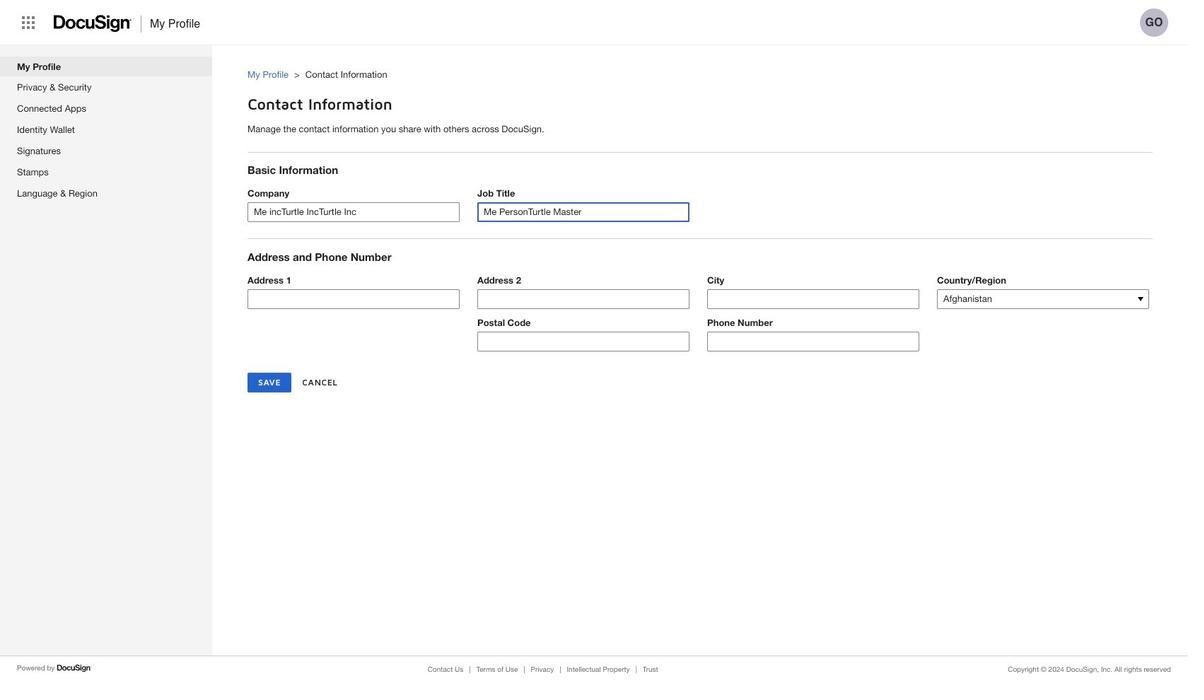 Task type: locate. For each thing, give the bounding box(es) containing it.
docusign image
[[54, 11, 132, 37], [57, 663, 92, 674]]

None text field
[[708, 290, 919, 308]]

None text field
[[248, 203, 459, 222], [478, 203, 689, 222], [248, 290, 459, 308], [478, 290, 689, 308], [478, 332, 689, 351], [708, 332, 919, 351], [248, 203, 459, 222], [478, 203, 689, 222], [248, 290, 459, 308], [478, 290, 689, 308], [478, 332, 689, 351], [708, 332, 919, 351]]

breadcrumb region
[[248, 54, 1189, 85]]

1 vertical spatial docusign image
[[57, 663, 92, 674]]



Task type: describe. For each thing, give the bounding box(es) containing it.
0 vertical spatial docusign image
[[54, 11, 132, 37]]



